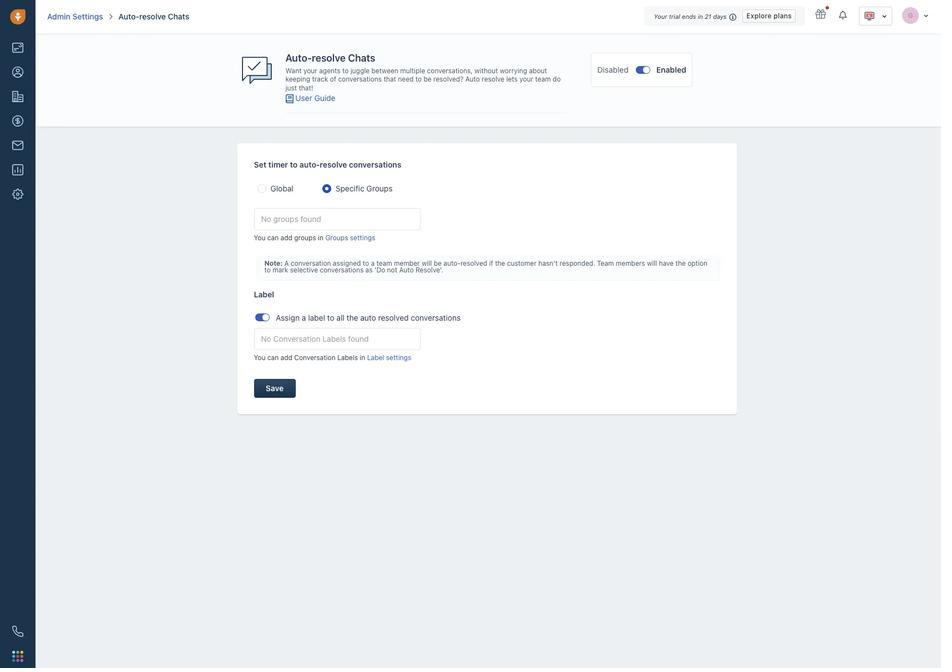 Task type: describe. For each thing, give the bounding box(es) containing it.
auto- inside a conversation assigned to a team member will be auto-resolved if the customer hasn't responded. team members will have the option to mark selective conversations as 'do not auto resolve'.
[[444, 259, 461, 267]]

auto- for auto-resolve chats want your agents to juggle between multiple conversations, without worrying about keeping track of conversations that need to be resolved? auto resolve lets your team do just that!
[[286, 52, 312, 64]]

0 horizontal spatial resolved
[[378, 313, 409, 322]]

be inside auto-resolve chats want your agents to juggle between multiple conversations, without worrying about keeping track of conversations that need to be resolved? auto resolve lets your team do just that!
[[424, 75, 432, 83]]

need
[[398, 75, 414, 83]]

0 horizontal spatial the
[[347, 313, 358, 322]]

you for set timer to auto-resolve conversations
[[254, 233, 266, 242]]

labels
[[338, 353, 358, 362]]

phone image
[[12, 626, 23, 637]]

user guide
[[296, 93, 336, 102]]

of
[[330, 75, 336, 83]]

21
[[705, 13, 712, 20]]

be inside a conversation assigned to a team member will be auto-resolved if the customer hasn't responded. team members will have the option to mark selective conversations as 'do not auto resolve'.
[[434, 259, 442, 267]]

juggle
[[351, 67, 370, 75]]

user guide link
[[296, 93, 336, 102]]

ic_info_icon image
[[730, 12, 737, 22]]

1 vertical spatial in
[[318, 233, 324, 242]]

ic_arrow_down image
[[882, 12, 888, 20]]

ends
[[682, 13, 696, 20]]

explore plans
[[747, 12, 792, 20]]

guide
[[314, 93, 336, 102]]

responded.
[[560, 259, 596, 267]]

do
[[553, 75, 561, 83]]

save button
[[254, 379, 296, 398]]

auto
[[360, 313, 376, 322]]

member
[[394, 259, 420, 267]]

can for label
[[267, 353, 279, 362]]

your
[[654, 13, 668, 20]]

add for label
[[281, 353, 293, 362]]

trial
[[669, 13, 681, 20]]

global button
[[254, 182, 297, 195]]

enabled
[[657, 65, 687, 74]]

conversations up specific groups
[[349, 160, 402, 169]]

2 will from the left
[[647, 259, 657, 267]]

conversations inside auto-resolve chats want your agents to juggle between multiple conversations, without worrying about keeping track of conversations that need to be resolved? auto resolve lets your team do just that!
[[338, 75, 382, 83]]

:
[[281, 259, 283, 267]]

admin settings link
[[47, 11, 103, 22]]

1 will from the left
[[422, 259, 432, 267]]

team inside a conversation assigned to a team member will be auto-resolved if the customer hasn't responded. team members will have the option to mark selective conversations as 'do not auto resolve'.
[[377, 259, 392, 267]]

2 vertical spatial in
[[360, 353, 365, 362]]

just
[[286, 84, 297, 92]]

note
[[265, 259, 281, 267]]

groups inside 'button'
[[367, 184, 393, 193]]

between
[[372, 67, 399, 75]]

set timer to auto-resolve conversations
[[254, 160, 402, 169]]

explore
[[747, 12, 772, 20]]

set
[[254, 160, 267, 169]]

specific
[[336, 184, 365, 193]]

disabled
[[598, 65, 629, 74]]

want
[[286, 67, 302, 75]]

team inside auto-resolve chats want your agents to juggle between multiple conversations, without worrying about keeping track of conversations that need to be resolved? auto resolve lets your team do just that!
[[535, 75, 551, 83]]

No groups found text field
[[254, 208, 421, 230]]

global
[[271, 184, 294, 193]]

auto inside a conversation assigned to a team member will be auto-resolved if the customer hasn't responded. team members will have the option to mark selective conversations as 'do not auto resolve'.
[[399, 266, 414, 274]]

1 horizontal spatial the
[[495, 259, 505, 267]]

track
[[312, 75, 328, 83]]

assigned
[[333, 259, 361, 267]]

multiple
[[400, 67, 425, 75]]

phone element
[[7, 621, 29, 643]]

option
[[688, 259, 708, 267]]

timer
[[268, 160, 288, 169]]

to left 'mark'
[[265, 266, 271, 274]]

plans
[[774, 12, 792, 20]]

specific groups
[[336, 184, 393, 193]]

2 horizontal spatial the
[[676, 259, 686, 267]]

note :
[[265, 259, 285, 267]]

specific groups button
[[319, 182, 396, 195]]

label settings link
[[367, 353, 411, 362]]

conversations inside a conversation assigned to a team member will be auto-resolved if the customer hasn't responded. team members will have the option to mark selective conversations as 'do not auto resolve'.
[[320, 266, 364, 274]]

to down multiple
[[416, 75, 422, 83]]

1 horizontal spatial settings
[[350, 233, 375, 242]]

No Conversation Labels found text field
[[254, 328, 421, 350]]



Task type: locate. For each thing, give the bounding box(es) containing it.
0 vertical spatial team
[[535, 75, 551, 83]]

1 horizontal spatial team
[[535, 75, 551, 83]]

1 vertical spatial your
[[520, 75, 534, 83]]

0 vertical spatial settings
[[72, 12, 103, 21]]

resolved right auto
[[378, 313, 409, 322]]

chats
[[168, 12, 189, 21], [348, 52, 375, 64]]

0 horizontal spatial groups
[[326, 233, 348, 242]]

0 vertical spatial be
[[424, 75, 432, 83]]

to left juggle
[[342, 67, 349, 75]]

1 horizontal spatial resolved
[[461, 259, 487, 267]]

the right have
[[676, 259, 686, 267]]

1 vertical spatial you
[[254, 353, 266, 362]]

0 vertical spatial resolved
[[461, 259, 487, 267]]

groups right specific
[[367, 184, 393, 193]]

in left 21
[[698, 13, 703, 20]]

freshworks switcher image
[[12, 651, 23, 662]]

groups
[[367, 184, 393, 193], [326, 233, 348, 242]]

add left groups
[[281, 233, 293, 242]]

1 vertical spatial resolved
[[378, 313, 409, 322]]

label
[[308, 313, 325, 322]]

1 you from the top
[[254, 233, 266, 242]]

lets
[[507, 75, 518, 83]]

agents
[[319, 67, 341, 75]]

1 horizontal spatial label
[[367, 353, 384, 362]]

1 horizontal spatial be
[[434, 259, 442, 267]]

admin
[[47, 12, 70, 21]]

resolved inside a conversation assigned to a team member will be auto-resolved if the customer hasn't responded. team members will have the option to mark selective conversations as 'do not auto resolve'.
[[461, 259, 487, 267]]

selective
[[290, 266, 318, 274]]

add
[[281, 233, 293, 242], [281, 353, 293, 362]]

customer
[[507, 259, 537, 267]]

be down multiple
[[424, 75, 432, 83]]

not
[[387, 266, 398, 274]]

0 vertical spatial in
[[698, 13, 703, 20]]

1 vertical spatial add
[[281, 353, 293, 362]]

chats for auto-resolve chats want your agents to juggle between multiple conversations, without worrying about keeping track of conversations that need to be resolved? auto resolve lets your team do just that!
[[348, 52, 375, 64]]

1 vertical spatial be
[[434, 259, 442, 267]]

0 horizontal spatial auto-
[[119, 12, 139, 21]]

1 vertical spatial team
[[377, 259, 392, 267]]

auto inside auto-resolve chats want your agents to juggle between multiple conversations, without worrying about keeping track of conversations that need to be resolved? auto resolve lets your team do just that!
[[466, 75, 480, 83]]

missing translation "unavailable" for locale "en-us" image
[[864, 11, 875, 22]]

0 vertical spatial auto
[[466, 75, 480, 83]]

0 horizontal spatial chats
[[168, 12, 189, 21]]

hasn't
[[539, 259, 558, 267]]

the right if
[[495, 259, 505, 267]]

assign a label to all the auto resolved conversations
[[276, 313, 461, 322]]

0 vertical spatial add
[[281, 233, 293, 242]]

0 horizontal spatial auto-
[[300, 160, 320, 169]]

1 horizontal spatial auto-
[[444, 259, 461, 267]]

auto- right admin settings
[[119, 12, 139, 21]]

0 vertical spatial label
[[254, 290, 274, 299]]

team down the about
[[535, 75, 551, 83]]

be
[[424, 75, 432, 83], [434, 259, 442, 267]]

team
[[597, 259, 614, 267]]

add left conversation
[[281, 353, 293, 362]]

a left label
[[302, 313, 306, 322]]

1 vertical spatial auto-
[[286, 52, 312, 64]]

0 horizontal spatial a
[[302, 313, 306, 322]]

label right labels
[[367, 353, 384, 362]]

0 horizontal spatial team
[[377, 259, 392, 267]]

will right member
[[422, 259, 432, 267]]

label
[[254, 290, 274, 299], [367, 353, 384, 362]]

worrying
[[500, 67, 527, 75]]

1 horizontal spatial your
[[520, 75, 534, 83]]

'do
[[375, 266, 385, 274]]

1 vertical spatial groups
[[326, 233, 348, 242]]

auto
[[466, 75, 480, 83], [399, 266, 414, 274]]

2 you from the top
[[254, 353, 266, 362]]

can
[[267, 233, 279, 242], [267, 353, 279, 362]]

can up note
[[267, 233, 279, 242]]

1 vertical spatial auto
[[399, 266, 414, 274]]

1 horizontal spatial auto
[[466, 75, 480, 83]]

you for label
[[254, 353, 266, 362]]

to right timer
[[290, 160, 298, 169]]

to left all
[[327, 313, 335, 322]]

1 horizontal spatial groups
[[367, 184, 393, 193]]

chats inside auto-resolve chats want your agents to juggle between multiple conversations, without worrying about keeping track of conversations that need to be resolved? auto resolve lets your team do just that!
[[348, 52, 375, 64]]

auto down without on the right
[[466, 75, 480, 83]]

without
[[475, 67, 498, 75]]

bell regular image
[[839, 10, 848, 20]]

groups settings link
[[326, 233, 375, 242]]

auto- right resolve'.
[[444, 259, 461, 267]]

0 horizontal spatial your
[[304, 67, 317, 75]]

auto- up the want
[[286, 52, 312, 64]]

0 vertical spatial auto-
[[119, 12, 139, 21]]

auto right the not
[[399, 266, 414, 274]]

1 vertical spatial settings
[[350, 233, 375, 242]]

keeping
[[286, 75, 310, 83]]

settings right "admin"
[[72, 12, 103, 21]]

0 vertical spatial auto-
[[300, 160, 320, 169]]

None checkbox
[[636, 66, 651, 74]]

a
[[371, 259, 375, 267], [302, 313, 306, 322]]

1 can from the top
[[267, 233, 279, 242]]

to
[[342, 67, 349, 75], [416, 75, 422, 83], [290, 160, 298, 169], [363, 259, 369, 267], [265, 266, 271, 274], [327, 313, 335, 322]]

a conversation assigned to a team member will be auto-resolved if the customer hasn't responded. team members will have the option to mark selective conversations as 'do not auto resolve'.
[[265, 259, 708, 274]]

None checkbox
[[255, 314, 270, 321]]

0 horizontal spatial auto
[[399, 266, 414, 274]]

you can add groups in groups settings
[[254, 233, 375, 242]]

2 vertical spatial settings
[[386, 353, 411, 362]]

in
[[698, 13, 703, 20], [318, 233, 324, 242], [360, 353, 365, 362]]

admin settings
[[47, 12, 103, 21]]

conversation
[[294, 353, 336, 362]]

1 horizontal spatial will
[[647, 259, 657, 267]]

groups
[[294, 233, 316, 242]]

a
[[285, 259, 289, 267]]

settings inside admin settings link
[[72, 12, 103, 21]]

2 horizontal spatial in
[[698, 13, 703, 20]]

2 can from the top
[[267, 353, 279, 362]]

0 vertical spatial chats
[[168, 12, 189, 21]]

1 vertical spatial auto-
[[444, 259, 461, 267]]

2 horizontal spatial settings
[[386, 353, 411, 362]]

1 horizontal spatial in
[[360, 353, 365, 362]]

mark
[[273, 266, 288, 274]]

1 horizontal spatial a
[[371, 259, 375, 267]]

0 horizontal spatial in
[[318, 233, 324, 242]]

to left 'do at top
[[363, 259, 369, 267]]

the
[[495, 259, 505, 267], [676, 259, 686, 267], [347, 313, 358, 322]]

will left have
[[647, 259, 657, 267]]

be right member
[[434, 259, 442, 267]]

conversations,
[[427, 67, 473, 75]]

1 vertical spatial chats
[[348, 52, 375, 64]]

auto-resolve chats
[[119, 12, 189, 21]]

a left the not
[[371, 259, 375, 267]]

conversations left as at top
[[320, 266, 364, 274]]

resolve'.
[[416, 266, 444, 274]]

team
[[535, 75, 551, 83], [377, 259, 392, 267]]

0 horizontal spatial will
[[422, 259, 432, 267]]

you can add conversation labels in label settings
[[254, 353, 411, 362]]

auto-resolve chats want your agents to juggle between multiple conversations, without worrying about keeping track of conversations that need to be resolved? auto resolve lets your team do just that!
[[286, 52, 561, 92]]

your trial ends in 21 days
[[654, 13, 727, 20]]

as
[[366, 266, 373, 274]]

about
[[529, 67, 547, 75]]

0 horizontal spatial label
[[254, 290, 274, 299]]

add for set timer to auto-resolve conversations
[[281, 233, 293, 242]]

the right all
[[347, 313, 358, 322]]

0 vertical spatial your
[[304, 67, 317, 75]]

in right groups
[[318, 233, 324, 242]]

that!
[[299, 84, 313, 92]]

have
[[659, 259, 674, 267]]

assign
[[276, 313, 300, 322]]

settings
[[72, 12, 103, 21], [350, 233, 375, 242], [386, 353, 411, 362]]

team right as at top
[[377, 259, 392, 267]]

conversations down resolve'.
[[411, 313, 461, 322]]

0 vertical spatial can
[[267, 233, 279, 242]]

you
[[254, 233, 266, 242], [254, 353, 266, 362]]

members
[[616, 259, 645, 267]]

conversation
[[291, 259, 331, 267]]

groups down 'no groups found' text box
[[326, 233, 348, 242]]

1 horizontal spatial chats
[[348, 52, 375, 64]]

auto- inside auto-resolve chats want your agents to juggle between multiple conversations, without worrying about keeping track of conversations that need to be resolved? auto resolve lets your team do just that!
[[286, 52, 312, 64]]

ic_arrow_down image
[[924, 12, 929, 19]]

1 add from the top
[[281, 233, 293, 242]]

1 vertical spatial label
[[367, 353, 384, 362]]

can up save
[[267, 353, 279, 362]]

your up track
[[304, 67, 317, 75]]

settings up assigned
[[350, 233, 375, 242]]

conversations down juggle
[[338, 75, 382, 83]]

label down 'mark'
[[254, 290, 274, 299]]

auto-
[[119, 12, 139, 21], [286, 52, 312, 64]]

0 horizontal spatial be
[[424, 75, 432, 83]]

that
[[384, 75, 396, 83]]

resolved left if
[[461, 259, 487, 267]]

days
[[713, 13, 727, 20]]

can for set timer to auto-resolve conversations
[[267, 233, 279, 242]]

resolve
[[139, 12, 166, 21], [312, 52, 346, 64], [482, 75, 505, 83], [320, 160, 347, 169]]

0 horizontal spatial settings
[[72, 12, 103, 21]]

chats for auto-resolve chats
[[168, 12, 189, 21]]

your right lets
[[520, 75, 534, 83]]

save
[[266, 384, 284, 393]]

1 vertical spatial a
[[302, 313, 306, 322]]

you up 'save' button
[[254, 353, 266, 362]]

auto- for auto-resolve chats
[[119, 12, 139, 21]]

0 vertical spatial a
[[371, 259, 375, 267]]

conversations
[[338, 75, 382, 83], [349, 160, 402, 169], [320, 266, 364, 274], [411, 313, 461, 322]]

user
[[296, 93, 312, 102]]

1 vertical spatial can
[[267, 353, 279, 362]]

will
[[422, 259, 432, 267], [647, 259, 657, 267]]

all
[[337, 313, 345, 322]]

settings down assign a label to all the auto resolved conversations
[[386, 353, 411, 362]]

auto- right timer
[[300, 160, 320, 169]]

2 add from the top
[[281, 353, 293, 362]]

a inside a conversation assigned to a team member will be auto-resolved if the customer hasn't responded. team members will have the option to mark selective conversations as 'do not auto resolve'.
[[371, 259, 375, 267]]

explore plans button
[[743, 9, 796, 23]]

you up note
[[254, 233, 266, 242]]

0 vertical spatial groups
[[367, 184, 393, 193]]

your
[[304, 67, 317, 75], [520, 75, 534, 83]]

if
[[489, 259, 493, 267]]

resolved?
[[434, 75, 464, 83]]

in right labels
[[360, 353, 365, 362]]

0 vertical spatial you
[[254, 233, 266, 242]]

1 horizontal spatial auto-
[[286, 52, 312, 64]]



Task type: vqa. For each thing, say whether or not it's contained in the screenshot.
1st Ic_Arrow_Down ICON from left
no



